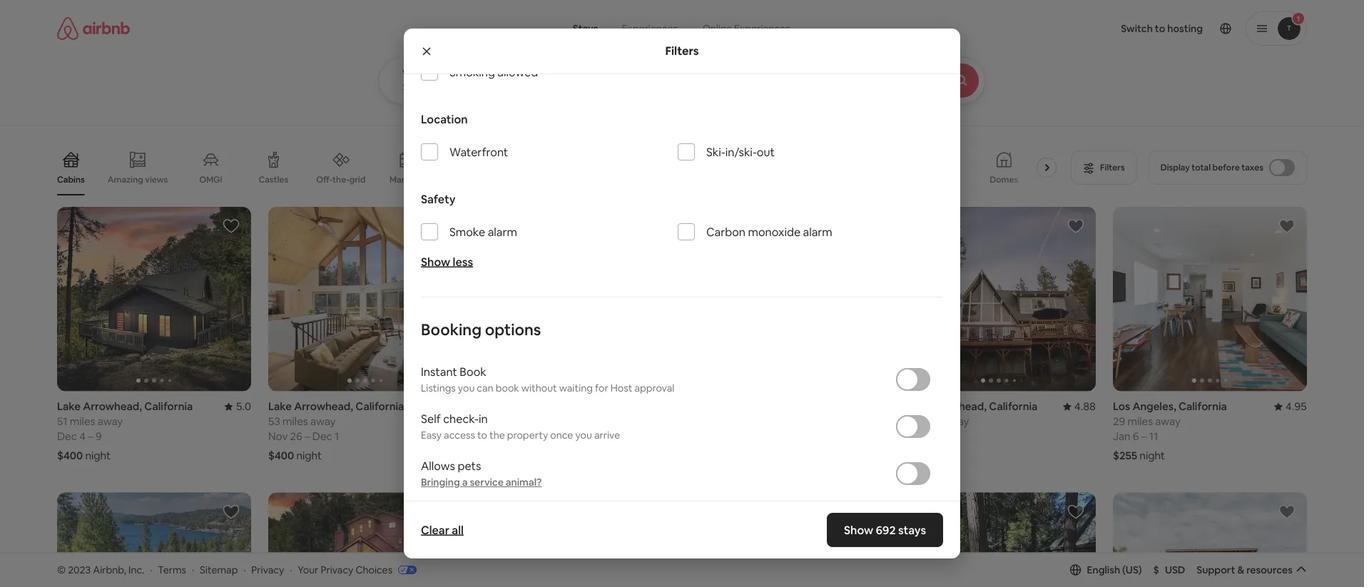 Task type: describe. For each thing, give the bounding box(es) containing it.
pets
[[458, 459, 481, 473]]

california for lake arrowhead, california 51 miles away dec 4 – 9 $400 night
[[144, 400, 193, 414]]

$ usd
[[1154, 564, 1186, 577]]

your privacy choices
[[298, 564, 393, 576]]

options
[[485, 319, 541, 340]]

away for 17
[[522, 415, 547, 429]]

add to wishlist: lake arrowhead, california image for lake arrowhead, california 53 miles away nov 1 – 6 $255
[[1068, 218, 1085, 235]]

off-
[[316, 174, 333, 185]]

lake for lake arrowhead, california 53 miles away nov 12 – 17 $225
[[480, 400, 503, 414]]

$
[[1154, 564, 1160, 577]]

stays
[[573, 22, 598, 35]]

2023
[[68, 564, 91, 576]]

lake arrowhead, california 51 miles away dec 4 – 9 $400 night
[[57, 400, 193, 463]]

your
[[298, 564, 319, 576]]

castles
[[259, 174, 289, 185]]

night for dec 4 – 9
[[85, 449, 111, 463]]

2 privacy from the left
[[321, 564, 354, 576]]

english (us) button
[[1070, 564, 1142, 577]]

display total before taxes button
[[1149, 151, 1308, 185]]

clear all button
[[414, 516, 471, 545]]

check-
[[443, 412, 479, 426]]

– for 11
[[1142, 430, 1147, 444]]

nov for 12
[[480, 430, 499, 444]]

display total before taxes
[[1161, 162, 1264, 173]]

4.98
[[441, 400, 463, 414]]

show for show map
[[649, 501, 675, 514]]

arrowhead, for 9
[[83, 400, 142, 414]]

terms
[[158, 564, 186, 576]]

arrive
[[595, 429, 620, 442]]

Where field
[[403, 81, 589, 94]]

lake for lake arrowhead, california 51 miles away dec 4 – 9 $400 night
[[57, 400, 81, 414]]

mansions
[[390, 174, 427, 185]]

privacy link
[[252, 564, 284, 576]]

california for lake arrowhead, california 53 miles away nov 12 – 17 $225
[[567, 400, 616, 414]]

booking options
[[421, 319, 541, 340]]

(us)
[[1123, 564, 1142, 577]]

angeles,
[[1133, 400, 1177, 414]]

smoke
[[450, 225, 486, 239]]

© 2023 airbnb, inc. ·
[[57, 564, 152, 576]]

51
[[57, 415, 67, 429]]

11
[[1150, 430, 1159, 444]]

miles for 26
[[283, 415, 308, 429]]

cabins
[[57, 174, 85, 185]]

$400 inside lake arrowhead, california 51 miles away dec 4 – 9 $400 night
[[57, 449, 83, 463]]

– for dec
[[305, 430, 310, 444]]

1 privacy from the left
[[252, 564, 284, 576]]

carbon monoxide alarm
[[707, 225, 833, 239]]

a
[[462, 476, 468, 489]]

choices
[[356, 564, 393, 576]]

$225
[[480, 449, 504, 463]]

to
[[477, 429, 487, 442]]

self check-in easy access to the property once you arrive
[[421, 412, 620, 442]]

terms link
[[158, 564, 186, 576]]

los
[[1114, 400, 1131, 414]]

out
[[757, 145, 775, 159]]

$255 for nov
[[902, 449, 927, 463]]

can
[[477, 382, 494, 395]]

away for dec
[[310, 415, 336, 429]]

usd
[[1166, 564, 1186, 577]]

1 inside 'lake arrowhead, california 53 miles away nov 1 – 6 $255'
[[924, 430, 928, 444]]

without
[[522, 382, 557, 395]]

california for lake arrowhead, california 53 miles away nov 1 – 6 $255
[[990, 400, 1038, 414]]

before
[[1213, 162, 1240, 173]]

group containing amazing views
[[57, 140, 1063, 196]]

ski-
[[707, 145, 726, 159]]

bringing
[[421, 476, 460, 489]]

show less button
[[421, 254, 473, 269]]

show for show less
[[421, 254, 451, 269]]

safety
[[421, 192, 456, 206]]

dec inside lake arrowhead, california 53 miles away nov 26 – dec 1 $400 night
[[313, 430, 332, 444]]

night for jan 6 – 11
[[1140, 449, 1166, 463]]

1 add to wishlist: los angeles, california image from the top
[[1279, 218, 1296, 235]]

1 alarm from the left
[[488, 225, 517, 239]]

monoxide
[[748, 225, 801, 239]]

los angeles, california 29 miles away jan 6 – 11 $255 night
[[1114, 400, 1228, 463]]

english
[[1087, 564, 1121, 577]]

5.0 out of 5 average rating image
[[225, 400, 251, 414]]

experiences button
[[610, 14, 690, 43]]

domes
[[990, 174, 1019, 185]]

less
[[453, 254, 473, 269]]

show less
[[421, 254, 473, 269]]

29
[[1114, 415, 1126, 429]]

show map
[[649, 501, 698, 514]]

allowed
[[498, 65, 538, 79]]

arrowhead, for 6
[[928, 400, 987, 414]]

grid
[[349, 174, 366, 185]]

4 · from the left
[[290, 564, 292, 576]]

53 for 1
[[902, 415, 914, 429]]

4.88 out of 5 average rating image
[[1063, 400, 1096, 414]]

support
[[1197, 564, 1236, 577]]

book
[[496, 382, 519, 395]]

instant
[[421, 364, 457, 379]]

none search field containing stays
[[379, 0, 1025, 104]]

stays
[[898, 523, 927, 537]]

online
[[703, 22, 732, 35]]

in/ski-
[[726, 145, 757, 159]]

6 inside los angeles, california 29 miles away jan 6 – 11 $255 night
[[1133, 430, 1140, 444]]

4
[[79, 430, 86, 444]]

online experiences link
[[690, 14, 803, 43]]

easy
[[421, 429, 442, 442]]

nov for 26
[[268, 430, 288, 444]]

17
[[522, 430, 532, 444]]

support & resources
[[1197, 564, 1293, 577]]



Task type: vqa. For each thing, say whether or not it's contained in the screenshot.
$58,343
no



Task type: locate. For each thing, give the bounding box(es) containing it.
california inside los angeles, california 29 miles away jan 6 – 11 $255 night
[[1179, 400, 1228, 414]]

– inside los angeles, california 29 miles away jan 6 – 11 $255 night
[[1142, 430, 1147, 444]]

3 away from the left
[[522, 415, 547, 429]]

1 inside lake arrowhead, california 53 miles away nov 26 – dec 1 $400 night
[[335, 430, 339, 444]]

add to wishlist: lake arrowhead, california image
[[223, 218, 240, 235], [223, 504, 240, 521], [857, 504, 874, 521]]

1 horizontal spatial 1
[[924, 430, 928, 444]]

ski-in/ski-out
[[707, 145, 775, 159]]

add to wishlist: twin peaks, california image
[[1068, 504, 1085, 521]]

miles
[[70, 415, 95, 429], [283, 415, 308, 429], [494, 415, 519, 429], [917, 415, 942, 429], [1128, 415, 1154, 429]]

location
[[421, 112, 468, 126]]

3 arrowhead, from the left
[[506, 400, 565, 414]]

2 lake from the left
[[268, 400, 292, 414]]

self
[[421, 412, 441, 426]]

lake arrowhead, california 53 miles away nov 12 – 17 $225
[[480, 400, 616, 463]]

away for 6
[[944, 415, 970, 429]]

california for los angeles, california 29 miles away jan 6 – 11 $255 night
[[1179, 400, 1228, 414]]

None search field
[[379, 0, 1025, 104]]

0 horizontal spatial add to wishlist: lake arrowhead, california image
[[434, 218, 451, 235]]

0 horizontal spatial $255
[[902, 449, 927, 463]]

0 horizontal spatial experiences
[[622, 22, 678, 35]]

4 arrowhead, from the left
[[928, 400, 987, 414]]

5 california from the left
[[1179, 400, 1228, 414]]

lake arrowhead, california 53 miles away nov 1 – 6 $255
[[902, 400, 1038, 463]]

1 6 from the left
[[939, 430, 945, 444]]

3 miles from the left
[[494, 415, 519, 429]]

4 miles from the left
[[917, 415, 942, 429]]

in
[[479, 412, 488, 426]]

miles inside los angeles, california 29 miles away jan 6 – 11 $255 night
[[1128, 415, 1154, 429]]

5 away from the left
[[1156, 415, 1181, 429]]

airbnb,
[[93, 564, 126, 576]]

0 vertical spatial show
[[421, 254, 451, 269]]

2 add to wishlist: los angeles, california image from the top
[[1279, 504, 1296, 521]]

5 – from the left
[[1142, 430, 1147, 444]]

2 $255 from the left
[[1114, 449, 1138, 463]]

filters
[[666, 44, 699, 58]]

nov for 1
[[902, 430, 922, 444]]

add to wishlist: lake arrowhead, california image
[[434, 218, 451, 235], [1068, 218, 1085, 235]]

alarm right monoxide
[[803, 225, 833, 239]]

$255 inside 'lake arrowhead, california 53 miles away nov 1 – 6 $255'
[[902, 449, 927, 463]]

– for 9
[[88, 430, 93, 444]]

1 vertical spatial show
[[649, 501, 675, 514]]

4.95 out of 5 average rating image
[[1275, 400, 1308, 414]]

2 add to wishlist: lake arrowhead, california image from the left
[[1068, 218, 1085, 235]]

4.95
[[1286, 400, 1308, 414]]

nov inside lake arrowhead, california 53 miles away nov 12 – 17 $225
[[480, 430, 499, 444]]

1 lake from the left
[[57, 400, 81, 414]]

jan
[[1114, 430, 1131, 444]]

$400 down 26
[[268, 449, 294, 463]]

online experiences
[[703, 22, 791, 35]]

1 horizontal spatial alarm
[[803, 225, 833, 239]]

lake for lake arrowhead, california 53 miles away nov 26 – dec 1 $400 night
[[268, 400, 292, 414]]

lake for lake arrowhead, california 53 miles away nov 1 – 6 $255
[[902, 400, 926, 414]]

– inside lake arrowhead, california 53 miles away nov 26 – dec 1 $400 night
[[305, 430, 310, 444]]

53 inside 'lake arrowhead, california 53 miles away nov 1 – 6 $255'
[[902, 415, 914, 429]]

away inside lake arrowhead, california 53 miles away nov 12 – 17 $225
[[522, 415, 547, 429]]

0 horizontal spatial $400
[[57, 449, 83, 463]]

resources
[[1247, 564, 1293, 577]]

show left "692"
[[844, 523, 874, 537]]

stays button
[[562, 14, 610, 43]]

2 horizontal spatial nov
[[902, 430, 922, 444]]

night inside lake arrowhead, california 53 miles away nov 26 – dec 1 $400 night
[[297, 449, 322, 463]]

2 · from the left
[[192, 564, 194, 576]]

booking
[[421, 319, 482, 340]]

1 horizontal spatial 53
[[480, 415, 492, 429]]

4.88
[[1075, 400, 1096, 414]]

1 miles from the left
[[70, 415, 95, 429]]

0 horizontal spatial dec
[[57, 430, 77, 444]]

you inside self check-in easy access to the property once you arrive
[[576, 429, 592, 442]]

dec
[[57, 430, 77, 444], [313, 430, 332, 444]]

california inside lake arrowhead, california 53 miles away nov 26 – dec 1 $400 night
[[356, 400, 404, 414]]

miles for 6
[[1128, 415, 1154, 429]]

miles inside lake arrowhead, california 53 miles away nov 12 – 17 $225
[[494, 415, 519, 429]]

1 horizontal spatial you
[[576, 429, 592, 442]]

– inside lake arrowhead, california 51 miles away dec 4 – 9 $400 night
[[88, 430, 93, 444]]

away inside los angeles, california 29 miles away jan 6 – 11 $255 night
[[1156, 415, 1181, 429]]

experiences right online
[[735, 22, 791, 35]]

12
[[501, 430, 512, 444]]

2 experiences from the left
[[735, 22, 791, 35]]

1 horizontal spatial add to wishlist: lake arrowhead, california image
[[1068, 218, 1085, 235]]

what can we help you find? tab list
[[562, 14, 690, 43]]

nov inside 'lake arrowhead, california 53 miles away nov 1 – 6 $255'
[[902, 430, 922, 444]]

1 horizontal spatial show
[[649, 501, 675, 514]]

show left less in the top left of the page
[[421, 254, 451, 269]]

53
[[268, 415, 280, 429], [480, 415, 492, 429], [902, 415, 914, 429]]

privacy right your at bottom
[[321, 564, 354, 576]]

53 inside lake arrowhead, california 53 miles away nov 12 – 17 $225
[[480, 415, 492, 429]]

lake
[[57, 400, 81, 414], [268, 400, 292, 414], [480, 400, 503, 414], [902, 400, 926, 414]]

arrowhead, inside 'lake arrowhead, california 53 miles away nov 1 – 6 $255'
[[928, 400, 987, 414]]

nov
[[268, 430, 288, 444], [480, 430, 499, 444], [902, 430, 922, 444]]

1 nov from the left
[[268, 430, 288, 444]]

miles inside 'lake arrowhead, california 53 miles away nov 1 – 6 $255'
[[917, 415, 942, 429]]

arrowhead,
[[83, 400, 142, 414], [294, 400, 353, 414], [506, 400, 565, 414], [928, 400, 987, 414]]

dec left the '4'
[[57, 430, 77, 444]]

0 horizontal spatial 6
[[939, 430, 945, 444]]

california inside 'lake arrowhead, california 53 miles away nov 1 – 6 $255'
[[990, 400, 1038, 414]]

5.0
[[236, 400, 251, 414]]

map
[[677, 501, 698, 514]]

listings
[[421, 382, 456, 395]]

clear
[[421, 523, 450, 537]]

away for 9
[[98, 415, 123, 429]]

9
[[96, 430, 102, 444]]

2 arrowhead, from the left
[[294, 400, 353, 414]]

2 $400 from the left
[[268, 449, 294, 463]]

you right the once
[[576, 429, 592, 442]]

smoking
[[450, 65, 495, 79]]

display
[[1161, 162, 1190, 173]]

$400 down the '4'
[[57, 449, 83, 463]]

– inside lake arrowhead, california 53 miles away nov 12 – 17 $225
[[514, 430, 520, 444]]

views
[[145, 174, 168, 185]]

away for 11
[[1156, 415, 1181, 429]]

miles for 4
[[70, 415, 95, 429]]

2 away from the left
[[310, 415, 336, 429]]

dec right 26
[[313, 430, 332, 444]]

2 dec from the left
[[313, 430, 332, 444]]

1 horizontal spatial privacy
[[321, 564, 354, 576]]

night down the 9
[[85, 449, 111, 463]]

3 california from the left
[[567, 400, 616, 414]]

1 experiences from the left
[[622, 22, 678, 35]]

4 california from the left
[[990, 400, 1038, 414]]

5 miles from the left
[[1128, 415, 1154, 429]]

filters dialog
[[404, 0, 961, 559]]

2 alarm from the left
[[803, 225, 833, 239]]

2 1 from the left
[[924, 430, 928, 444]]

lake inside lake arrowhead, california 53 miles away nov 26 – dec 1 $400 night
[[268, 400, 292, 414]]

· left your at bottom
[[290, 564, 292, 576]]

animal?
[[506, 476, 542, 489]]

3 53 from the left
[[902, 415, 914, 429]]

clear all
[[421, 523, 464, 537]]

terms · sitemap · privacy
[[158, 564, 284, 576]]

0 vertical spatial add to wishlist: los angeles, california image
[[1279, 218, 1296, 235]]

0 horizontal spatial alarm
[[488, 225, 517, 239]]

night down the 11
[[1140, 449, 1166, 463]]

1 vertical spatial you
[[576, 429, 592, 442]]

1 · from the left
[[150, 564, 152, 576]]

california for lake arrowhead, california 53 miles away nov 26 – dec 1 $400 night
[[356, 400, 404, 414]]

1 vertical spatial add to wishlist: los angeles, california image
[[1279, 504, 1296, 521]]

show left map
[[649, 501, 675, 514]]

support & resources button
[[1197, 564, 1308, 577]]

1 horizontal spatial experiences
[[735, 22, 791, 35]]

0 horizontal spatial nov
[[268, 430, 288, 444]]

26
[[290, 430, 302, 444]]

– for 17
[[514, 430, 520, 444]]

2 vertical spatial show
[[844, 523, 874, 537]]

night inside los angeles, california 29 miles away jan 6 – 11 $255 night
[[1140, 449, 1166, 463]]

0 horizontal spatial you
[[458, 382, 475, 395]]

4 – from the left
[[931, 430, 936, 444]]

the-
[[333, 174, 349, 185]]

service
[[470, 476, 504, 489]]

1 1 from the left
[[335, 430, 339, 444]]

arrowhead, for 17
[[506, 400, 565, 414]]

experiences up filters
[[622, 22, 678, 35]]

you down book
[[458, 382, 475, 395]]

approval
[[635, 382, 675, 395]]

waterfront
[[450, 145, 508, 159]]

3 lake from the left
[[480, 400, 503, 414]]

1 horizontal spatial nov
[[480, 430, 499, 444]]

add to wishlist: los angeles, california image
[[1279, 218, 1296, 235], [1279, 504, 1296, 521]]

4 away from the left
[[944, 415, 970, 429]]

miles for 12
[[494, 415, 519, 429]]

0 horizontal spatial 1
[[335, 430, 339, 444]]

lake inside lake arrowhead, california 51 miles away dec 4 – 9 $400 night
[[57, 400, 81, 414]]

1 arrowhead, from the left
[[83, 400, 142, 414]]

california left 5.0 out of 5 average rating icon
[[144, 400, 193, 414]]

1 california from the left
[[144, 400, 193, 414]]

2 california from the left
[[356, 400, 404, 414]]

lake arrowhead, california 53 miles away nov 26 – dec 1 $400 night
[[268, 400, 404, 463]]

show inside button
[[649, 501, 675, 514]]

1 horizontal spatial 6
[[1133, 430, 1140, 444]]

show 692 stays link
[[827, 513, 944, 547]]

arrowhead, for dec
[[294, 400, 353, 414]]

1 horizontal spatial night
[[297, 449, 322, 463]]

1 horizontal spatial $400
[[268, 449, 294, 463]]

$400 inside lake arrowhead, california 53 miles away nov 26 – dec 1 $400 night
[[268, 449, 294, 463]]

off-the-grid
[[316, 174, 366, 185]]

california right angeles,
[[1179, 400, 1228, 414]]

0 horizontal spatial show
[[421, 254, 451, 269]]

show inside 'link'
[[844, 523, 874, 537]]

2 miles from the left
[[283, 415, 308, 429]]

instant book listings you can book without waiting for host approval
[[421, 364, 675, 395]]

california left self
[[356, 400, 404, 414]]

sitemap link
[[200, 564, 238, 576]]

away inside lake arrowhead, california 51 miles away dec 4 – 9 $400 night
[[98, 415, 123, 429]]

· right inc.
[[150, 564, 152, 576]]

california
[[144, 400, 193, 414], [356, 400, 404, 414], [567, 400, 616, 414], [990, 400, 1038, 414], [1179, 400, 1228, 414]]

2 – from the left
[[305, 430, 310, 444]]

$400
[[57, 449, 83, 463], [268, 449, 294, 463]]

0 horizontal spatial privacy
[[252, 564, 284, 576]]

host
[[611, 382, 633, 395]]

waiting
[[559, 382, 593, 395]]

dec inside lake arrowhead, california 51 miles away dec 4 – 9 $400 night
[[57, 430, 77, 444]]

1 53 from the left
[[268, 415, 280, 429]]

2 nov from the left
[[480, 430, 499, 444]]

arrowhead, inside lake arrowhead, california 51 miles away dec 4 – 9 $400 night
[[83, 400, 142, 414]]

4 lake from the left
[[902, 400, 926, 414]]

california inside lake arrowhead, california 51 miles away dec 4 – 9 $400 night
[[144, 400, 193, 414]]

alarm right smoke
[[488, 225, 517, 239]]

· left privacy 'link'
[[244, 564, 246, 576]]

away inside lake arrowhead, california 53 miles away nov 26 – dec 1 $400 night
[[310, 415, 336, 429]]

2 night from the left
[[297, 449, 322, 463]]

692
[[876, 523, 896, 537]]

&
[[1238, 564, 1245, 577]]

$255
[[902, 449, 927, 463], [1114, 449, 1138, 463]]

california inside lake arrowhead, california 53 miles away nov 12 – 17 $225
[[567, 400, 616, 414]]

group
[[57, 140, 1063, 196], [57, 207, 251, 391], [268, 207, 463, 391], [480, 207, 674, 391], [691, 207, 885, 391], [902, 207, 1096, 391], [1114, 207, 1308, 391], [57, 493, 251, 587], [268, 493, 463, 587], [480, 493, 674, 587], [691, 493, 885, 587], [902, 493, 1096, 587], [1114, 493, 1308, 587]]

you inside the instant book listings you can book without waiting for host approval
[[458, 382, 475, 395]]

california left the 4.88 out of 5 average rating icon
[[990, 400, 1038, 414]]

$255 for jan
[[1114, 449, 1138, 463]]

1 $400 from the left
[[57, 449, 83, 463]]

privacy left your at bottom
[[252, 564, 284, 576]]

for
[[595, 382, 609, 395]]

night down 26
[[297, 449, 322, 463]]

2 horizontal spatial 53
[[902, 415, 914, 429]]

– for 6
[[931, 430, 936, 444]]

away inside 'lake arrowhead, california 53 miles away nov 1 – 6 $255'
[[944, 415, 970, 429]]

1 horizontal spatial $255
[[1114, 449, 1138, 463]]

miles inside lake arrowhead, california 53 miles away nov 26 – dec 1 $400 night
[[283, 415, 308, 429]]

0 horizontal spatial 53
[[268, 415, 280, 429]]

profile element
[[825, 0, 1308, 57]]

allows
[[421, 459, 455, 473]]

3 nov from the left
[[902, 430, 922, 444]]

access
[[444, 429, 475, 442]]

total
[[1192, 162, 1211, 173]]

1 away from the left
[[98, 415, 123, 429]]

night
[[85, 449, 111, 463], [297, 449, 322, 463], [1140, 449, 1166, 463]]

53 inside lake arrowhead, california 53 miles away nov 26 – dec 1 $400 night
[[268, 415, 280, 429]]

2 horizontal spatial night
[[1140, 449, 1166, 463]]

the
[[490, 429, 505, 442]]

2 6 from the left
[[1133, 430, 1140, 444]]

smoke alarm
[[450, 225, 517, 239]]

1 horizontal spatial dec
[[313, 430, 332, 444]]

lake inside 'lake arrowhead, california 53 miles away nov 1 – 6 $255'
[[902, 400, 926, 414]]

6 inside 'lake arrowhead, california 53 miles away nov 1 – 6 $255'
[[939, 430, 945, 444]]

show map button
[[635, 490, 730, 524]]

1 night from the left
[[85, 449, 111, 463]]

1 – from the left
[[88, 430, 93, 444]]

carbon
[[707, 225, 746, 239]]

2 horizontal spatial show
[[844, 523, 874, 537]]

property
[[507, 429, 548, 442]]

1 add to wishlist: lake arrowhead, california image from the left
[[434, 218, 451, 235]]

· right terms
[[192, 564, 194, 576]]

0 horizontal spatial night
[[85, 449, 111, 463]]

smoking allowed
[[450, 65, 538, 79]]

1 dec from the left
[[57, 430, 77, 444]]

where
[[403, 68, 430, 79]]

1 $255 from the left
[[902, 449, 927, 463]]

arrowhead, inside lake arrowhead, california 53 miles away nov 26 – dec 1 $400 night
[[294, 400, 353, 414]]

california down for
[[567, 400, 616, 414]]

experiences inside button
[[622, 22, 678, 35]]

$255 inside los angeles, california 29 miles away jan 6 – 11 $255 night
[[1114, 449, 1138, 463]]

night inside lake arrowhead, california 51 miles away dec 4 – 9 $400 night
[[85, 449, 111, 463]]

stays tab panel
[[379, 57, 1025, 104]]

add to wishlist: lake arrowhead, california image for lake arrowhead, california 53 miles away nov 26 – dec 1 $400 night
[[434, 218, 451, 235]]

53 for 26
[[268, 415, 280, 429]]

miles inside lake arrowhead, california 51 miles away dec 4 – 9 $400 night
[[70, 415, 95, 429]]

0 vertical spatial you
[[458, 382, 475, 395]]

©
[[57, 564, 66, 576]]

3 · from the left
[[244, 564, 246, 576]]

53 for 12
[[480, 415, 492, 429]]

show for show 692 stays
[[844, 523, 874, 537]]

arrowhead, inside lake arrowhead, california 53 miles away nov 12 – 17 $225
[[506, 400, 565, 414]]

6
[[939, 430, 945, 444], [1133, 430, 1140, 444]]

nov inside lake arrowhead, california 53 miles away nov 26 – dec 1 $400 night
[[268, 430, 288, 444]]

2 53 from the left
[[480, 415, 492, 429]]

lake inside lake arrowhead, california 53 miles away nov 12 – 17 $225
[[480, 400, 503, 414]]

your privacy choices link
[[298, 564, 417, 577]]

3 night from the left
[[1140, 449, 1166, 463]]

3 – from the left
[[514, 430, 520, 444]]

– inside 'lake arrowhead, california 53 miles away nov 1 – 6 $255'
[[931, 430, 936, 444]]

miles for 1
[[917, 415, 942, 429]]



